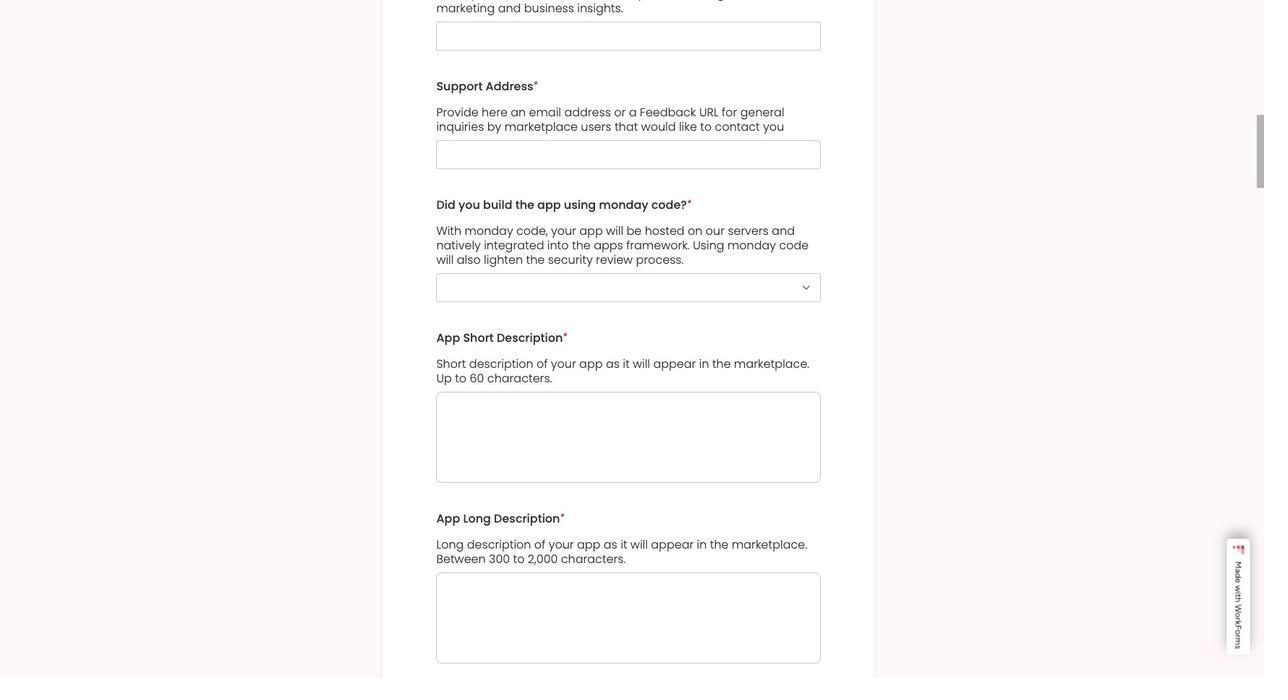 Task type: vqa. For each thing, say whether or not it's contained in the screenshot.
second files
no



Task type: describe. For each thing, give the bounding box(es) containing it.
none email field inside form form
[[437, 22, 821, 51]]

with monday code, your app will be hosted on our servers and natively integrated into the apps framework. using monday code will also lighten the security review process.
[[437, 223, 812, 269]]

url
[[700, 105, 719, 121]]

long inside the long description of your app as it will appear in the marketplace. between 300 to 2,000 characters.
[[437, 537, 464, 554]]

App Long Description text field
[[437, 573, 821, 665]]

appear for app short description
[[654, 356, 696, 373]]

w
[[1234, 586, 1244, 593]]

0 horizontal spatial monday
[[465, 223, 514, 240]]

support
[[437, 78, 483, 95]]

be
[[627, 223, 642, 240]]

product
[[639, 0, 685, 2]]

as for app short description
[[606, 356, 620, 373]]

in for short description of your app as it will appear in the marketplace. up to 60 characters.
[[700, 356, 710, 373]]

provide
[[437, 105, 479, 121]]

contact
[[715, 119, 760, 136]]

0 vertical spatial short
[[463, 330, 494, 347]]

build
[[483, 197, 513, 214]]

description for 60
[[469, 356, 534, 373]]

lighten
[[484, 252, 523, 269]]

group containing support address
[[437, 68, 821, 187]]

an
[[511, 105, 526, 121]]

inquiries
[[437, 119, 484, 136]]

d
[[1234, 574, 1244, 579]]

2 horizontal spatial monday
[[728, 238, 776, 254]]

marketplace. for short description of your app as it will appear in the marketplace. up to 60 characters.
[[734, 356, 810, 373]]

short description of your app as it will appear in the marketplace. up to 60 characters.
[[437, 356, 813, 387]]

using
[[693, 238, 725, 254]]

app for app short description
[[437, 330, 460, 347]]

and inside with monday code, your app will be hosted on our servers and natively integrated into the apps framework. using monday code will also lighten the security review process.
[[772, 223, 795, 240]]

as for app long description
[[604, 537, 618, 554]]

will inside 'short description of your app as it will appear in the marketplace. up to 60 characters.'
[[633, 356, 651, 373]]

or
[[615, 105, 626, 121]]

group containing app long description
[[437, 501, 821, 679]]

app for app short description
[[580, 356, 603, 373]]

of for characters.
[[537, 356, 548, 373]]

* inside support address *
[[534, 80, 538, 90]]

* inside app short description *
[[563, 332, 567, 342]]

a inside button
[[1234, 569, 1244, 574]]

1 r from the top
[[1234, 618, 1244, 621]]

code
[[780, 238, 809, 254]]

0 horizontal spatial and
[[498, 0, 521, 17]]

you inside provide here an email address or a feedback url for general inquiries by marketplace users that would like to contact you
[[764, 119, 785, 136]]

address
[[565, 105, 611, 121]]

description for app short description
[[497, 330, 563, 347]]

into
[[548, 238, 569, 254]]

to inside provide here an email address or a feedback url for general inquiries by marketplace users that would like to contact you
[[701, 119, 712, 136]]

m
[[1234, 638, 1244, 646]]

marketing
[[437, 0, 495, 17]]

* inside did you build the app using monday code? *
[[687, 199, 692, 209]]

up
[[437, 371, 452, 387]]

description for app long description
[[494, 511, 560, 528]]

as inside for important notifications such as product changes and releases, marketing and business insights.
[[622, 0, 636, 2]]

app long description *
[[437, 511, 565, 528]]

did
[[437, 197, 456, 214]]

1 horizontal spatial monday
[[599, 197, 649, 214]]

releases,
[[768, 0, 818, 2]]

to inside the long description of your app as it will appear in the marketplace. between 300 to 2,000 characters.
[[513, 552, 525, 568]]

2 r from the top
[[1234, 635, 1244, 638]]

review
[[596, 252, 633, 269]]

group containing did you build the app using monday code?
[[437, 187, 821, 320]]

code?
[[652, 197, 687, 214]]

group containing app short description
[[437, 320, 821, 501]]

app for app long description
[[437, 511, 460, 528]]

1 horizontal spatial and
[[741, 0, 764, 2]]

to inside 'short description of your app as it will appear in the marketplace. up to 60 characters.'
[[455, 371, 467, 387]]

for important notifications such as product changes and releases, marketing and business insights. group
[[437, 0, 821, 68]]

users
[[581, 119, 612, 136]]

0 vertical spatial long
[[463, 511, 491, 528]]

it for app short description
[[623, 356, 630, 373]]

t
[[1234, 595, 1244, 598]]

such
[[591, 0, 619, 2]]

2 o from the top
[[1234, 630, 1244, 635]]

general
[[741, 105, 785, 121]]

also
[[457, 252, 481, 269]]

appear for app long description
[[651, 537, 694, 554]]

app for did you build the app using monday code?
[[580, 223, 603, 240]]

on
[[688, 223, 703, 240]]

description for to
[[467, 537, 531, 554]]

with
[[437, 223, 462, 240]]



Task type: locate. For each thing, give the bounding box(es) containing it.
0 vertical spatial o
[[1234, 613, 1244, 618]]

app up between
[[437, 511, 460, 528]]

k
[[1234, 621, 1244, 626]]

you right did
[[459, 197, 480, 214]]

for
[[437, 0, 454, 2]]

0 vertical spatial you
[[764, 119, 785, 136]]

1 vertical spatial marketplace.
[[732, 537, 808, 554]]

1 app from the top
[[437, 330, 460, 347]]

1 vertical spatial in
[[697, 537, 707, 554]]

1 o from the top
[[1234, 613, 1244, 618]]

servers
[[728, 223, 769, 240]]

your for 2,000
[[549, 537, 574, 554]]

monday
[[599, 197, 649, 214], [465, 223, 514, 240], [728, 238, 776, 254]]

process.
[[636, 252, 684, 269]]

1 horizontal spatial characters.
[[561, 552, 626, 568]]

app for app long description
[[577, 537, 601, 554]]

1 vertical spatial you
[[459, 197, 480, 214]]

1 vertical spatial as
[[606, 356, 620, 373]]

1 vertical spatial of
[[535, 537, 546, 554]]

your down did you build the app using monday code? *
[[551, 223, 577, 240]]

group
[[437, 68, 821, 187], [437, 187, 821, 320], [437, 320, 821, 501], [437, 501, 821, 679]]

marketplace. inside the long description of your app as it will appear in the marketplace. between 300 to 2,000 characters.
[[732, 537, 808, 554]]

code,
[[517, 223, 548, 240]]

important
[[457, 0, 514, 2]]

of inside the long description of your app as it will appear in the marketplace. between 300 to 2,000 characters.
[[535, 537, 546, 554]]

feedback
[[640, 105, 697, 121]]

w
[[1234, 605, 1244, 613]]

as
[[622, 0, 636, 2], [606, 356, 620, 373], [604, 537, 618, 554]]

our
[[706, 223, 725, 240]]

you
[[764, 119, 785, 136], [459, 197, 480, 214]]

will
[[606, 223, 624, 240], [437, 252, 454, 269], [633, 356, 651, 373], [631, 537, 648, 554]]

0 vertical spatial as
[[622, 0, 636, 2]]

to left 60
[[455, 371, 467, 387]]

0 vertical spatial to
[[701, 119, 712, 136]]

0 horizontal spatial you
[[459, 197, 480, 214]]

0 vertical spatial your
[[551, 223, 577, 240]]

in inside 'short description of your app as it will appear in the marketplace. up to 60 characters.'
[[700, 356, 710, 373]]

1 horizontal spatial to
[[513, 552, 525, 568]]

here
[[482, 105, 508, 121]]

and right 'servers'
[[772, 223, 795, 240]]

description
[[469, 356, 534, 373], [467, 537, 531, 554]]

hosted
[[645, 223, 685, 240]]

1 vertical spatial a
[[1234, 569, 1244, 574]]

2 group from the top
[[437, 187, 821, 320]]

monday down build on the left of page
[[465, 223, 514, 240]]

1 vertical spatial description
[[494, 511, 560, 528]]

in for long description of your app as it will appear in the marketplace. between 300 to 2,000 characters.
[[697, 537, 707, 554]]

s
[[1234, 646, 1244, 650]]

0 vertical spatial r
[[1234, 618, 1244, 621]]

description down app long description *
[[467, 537, 531, 554]]

business
[[524, 0, 574, 17]]

for
[[722, 105, 738, 121]]

of down app short description * on the left of page
[[537, 356, 548, 373]]

a up e
[[1234, 569, 1244, 574]]

text13 text field
[[437, 141, 821, 170]]

your for the
[[551, 223, 577, 240]]

0 vertical spatial of
[[537, 356, 548, 373]]

App Short Description text field
[[437, 393, 821, 484]]

2 app from the top
[[437, 511, 460, 528]]

0 vertical spatial app
[[437, 330, 460, 347]]

0 vertical spatial marketplace.
[[734, 356, 810, 373]]

natively
[[437, 238, 481, 254]]

0 horizontal spatial a
[[629, 105, 637, 121]]

the inside 'short description of your app as it will appear in the marketplace. up to 60 characters.'
[[713, 356, 731, 373]]

it inside 'short description of your app as it will appear in the marketplace. up to 60 characters.'
[[623, 356, 630, 373]]

2 vertical spatial as
[[604, 537, 618, 554]]

app up the up
[[437, 330, 460, 347]]

long
[[463, 511, 491, 528], [437, 537, 464, 554]]

did you build the app using monday code? *
[[437, 197, 692, 214]]

h
[[1234, 598, 1244, 603]]

1 vertical spatial description
[[467, 537, 531, 554]]

3 group from the top
[[437, 320, 821, 501]]

of right the 300 at the bottom of the page
[[535, 537, 546, 554]]

1 group from the top
[[437, 68, 821, 187]]

0 vertical spatial it
[[623, 356, 630, 373]]

notifications
[[518, 0, 588, 2]]

characters.
[[488, 371, 552, 387], [561, 552, 626, 568]]

appear inside 'short description of your app as it will appear in the marketplace. up to 60 characters.'
[[654, 356, 696, 373]]

0 vertical spatial description
[[497, 330, 563, 347]]

of inside 'short description of your app as it will appear in the marketplace. up to 60 characters.'
[[537, 356, 548, 373]]

it
[[623, 356, 630, 373], [621, 537, 628, 554]]

your inside the long description of your app as it will appear in the marketplace. between 300 to 2,000 characters.
[[549, 537, 574, 554]]

monday up be
[[599, 197, 649, 214]]

between
[[437, 552, 486, 568]]

framework.
[[627, 238, 690, 254]]

1 vertical spatial r
[[1234, 635, 1244, 638]]

monday right our
[[728, 238, 776, 254]]

will inside the long description of your app as it will appear in the marketplace. between 300 to 2,000 characters.
[[631, 537, 648, 554]]

security
[[548, 252, 593, 269]]

your
[[551, 223, 577, 240], [551, 356, 577, 373], [549, 537, 574, 554]]

characters. right 2,000
[[561, 552, 626, 568]]

of
[[537, 356, 548, 373], [535, 537, 546, 554]]

to right like
[[701, 119, 712, 136]]

it for app long description
[[621, 537, 628, 554]]

2 vertical spatial to
[[513, 552, 525, 568]]

your inside 'short description of your app as it will appear in the marketplace. up to 60 characters.'
[[551, 356, 577, 373]]

description inside the long description of your app as it will appear in the marketplace. between 300 to 2,000 characters.
[[467, 537, 531, 554]]

and left "releases,"
[[741, 0, 764, 2]]

would
[[642, 119, 676, 136]]

of for 2,000
[[535, 537, 546, 554]]

short
[[463, 330, 494, 347], [437, 356, 466, 373]]

using
[[564, 197, 596, 214]]

0 vertical spatial in
[[700, 356, 710, 373]]

o
[[1234, 613, 1244, 618], [1234, 630, 1244, 635]]

your for characters.
[[551, 356, 577, 373]]

description inside 'short description of your app as it will appear in the marketplace. up to 60 characters.'
[[469, 356, 534, 373]]

email
[[529, 105, 562, 121]]

1 vertical spatial appear
[[651, 537, 694, 554]]

characters. inside the long description of your app as it will appear in the marketplace. between 300 to 2,000 characters.
[[561, 552, 626, 568]]

1 vertical spatial app
[[437, 511, 460, 528]]

address
[[486, 78, 534, 95]]

1 vertical spatial short
[[437, 356, 466, 373]]

marketplace. inside 'short description of your app as it will appear in the marketplace. up to 60 characters.'
[[734, 356, 810, 373]]

insights.
[[578, 0, 623, 17]]

your down app short description * on the left of page
[[551, 356, 577, 373]]

1 vertical spatial characters.
[[561, 552, 626, 568]]

0 vertical spatial characters.
[[488, 371, 552, 387]]

* up the long description of your app as it will appear in the marketplace. between 300 to 2,000 characters.
[[560, 513, 565, 523]]

characters. inside 'short description of your app as it will appear in the marketplace. up to 60 characters.'
[[488, 371, 552, 387]]

and left business
[[498, 0, 521, 17]]

0 vertical spatial appear
[[654, 356, 696, 373]]

in
[[700, 356, 710, 373], [697, 537, 707, 554]]

app inside 'short description of your app as it will appear in the marketplace. up to 60 characters.'
[[580, 356, 603, 373]]

i
[[1234, 593, 1244, 595]]

appear inside the long description of your app as it will appear in the marketplace. between 300 to 2,000 characters.
[[651, 537, 694, 554]]

and
[[741, 0, 764, 2], [498, 0, 521, 17], [772, 223, 795, 240]]

changes
[[688, 0, 738, 2]]

as inside the long description of your app as it will appear in the marketplace. between 300 to 2,000 characters.
[[604, 537, 618, 554]]

like
[[679, 119, 697, 136]]

o up m
[[1234, 630, 1244, 635]]

long left the 300 at the bottom of the page
[[437, 537, 464, 554]]

60
[[470, 371, 484, 387]]

the
[[516, 197, 535, 214], [572, 238, 591, 254], [526, 252, 545, 269], [713, 356, 731, 373], [710, 537, 729, 554]]

f
[[1234, 626, 1244, 630]]

* up 'short description of your app as it will appear in the marketplace. up to 60 characters.' in the bottom of the page
[[563, 332, 567, 342]]

short up 60
[[463, 330, 494, 347]]

m a d e w i t h w o r k f o r m s
[[1234, 562, 1244, 650]]

*
[[534, 80, 538, 90], [687, 199, 692, 209], [563, 332, 567, 342], [560, 513, 565, 523]]

* inside app long description *
[[560, 513, 565, 523]]

short left 60
[[437, 356, 466, 373]]

2 vertical spatial your
[[549, 537, 574, 554]]

app short description *
[[437, 330, 567, 347]]

to
[[701, 119, 712, 136], [455, 371, 467, 387], [513, 552, 525, 568]]

a right or
[[629, 105, 637, 121]]

for important notifications such as product changes and releases, marketing and business insights.
[[437, 0, 821, 17]]

r down the f
[[1234, 635, 1244, 638]]

1 vertical spatial your
[[551, 356, 577, 373]]

support address *
[[437, 78, 538, 95]]

1 horizontal spatial a
[[1234, 569, 1244, 574]]

appear
[[654, 356, 696, 373], [651, 537, 694, 554]]

2 horizontal spatial to
[[701, 119, 712, 136]]

apps
[[594, 238, 624, 254]]

0 horizontal spatial characters.
[[488, 371, 552, 387]]

as inside 'short description of your app as it will appear in the marketplace. up to 60 characters.'
[[606, 356, 620, 373]]

marketplace. for long description of your app as it will appear in the marketplace. between 300 to 2,000 characters.
[[732, 537, 808, 554]]

1 vertical spatial to
[[455, 371, 467, 387]]

1 vertical spatial o
[[1234, 630, 1244, 635]]

that
[[615, 119, 638, 136]]

e
[[1234, 579, 1244, 584]]

form form
[[0, 0, 1265, 679]]

2 horizontal spatial and
[[772, 223, 795, 240]]

marketplace
[[505, 119, 578, 136]]

you right contact
[[764, 119, 785, 136]]

4 group from the top
[[437, 501, 821, 679]]

long up between
[[463, 511, 491, 528]]

by
[[488, 119, 502, 136]]

to right the 300 at the bottom of the page
[[513, 552, 525, 568]]

app inside the long description of your app as it will appear in the marketplace. between 300 to 2,000 characters.
[[577, 537, 601, 554]]

a inside provide here an email address or a feedback url for general inquiries by marketplace users that would like to contact you
[[629, 105, 637, 121]]

provide here an email address or a feedback url for general inquiries by marketplace users that would like to contact you
[[437, 105, 788, 136]]

r up the f
[[1234, 618, 1244, 621]]

m
[[1234, 562, 1244, 569]]

* up email at left
[[534, 80, 538, 90]]

o up k
[[1234, 613, 1244, 618]]

0 vertical spatial a
[[629, 105, 637, 121]]

description down app short description * on the left of page
[[469, 356, 534, 373]]

a
[[629, 105, 637, 121], [1234, 569, 1244, 574]]

app inside with monday code, your app will be hosted on our servers and natively integrated into the apps framework. using monday code will also lighten the security review process.
[[580, 223, 603, 240]]

0 horizontal spatial to
[[455, 371, 467, 387]]

1 vertical spatial long
[[437, 537, 464, 554]]

it inside the long description of your app as it will appear in the marketplace. between 300 to 2,000 characters.
[[621, 537, 628, 554]]

1 vertical spatial it
[[621, 537, 628, 554]]

characters. right 60
[[488, 371, 552, 387]]

the inside the long description of your app as it will appear in the marketplace. between 300 to 2,000 characters.
[[710, 537, 729, 554]]

short inside 'short description of your app as it will appear in the marketplace. up to 60 characters.'
[[437, 356, 466, 373]]

1 horizontal spatial you
[[764, 119, 785, 136]]

in inside the long description of your app as it will appear in the marketplace. between 300 to 2,000 characters.
[[697, 537, 707, 554]]

integrated
[[484, 238, 544, 254]]

2,000
[[528, 552, 558, 568]]

300
[[489, 552, 510, 568]]

app
[[538, 197, 561, 214], [580, 223, 603, 240], [580, 356, 603, 373], [577, 537, 601, 554]]

* up on
[[687, 199, 692, 209]]

your inside with monday code, your app will be hosted on our servers and natively integrated into the apps framework. using monday code will also lighten the security review process.
[[551, 223, 577, 240]]

long description of your app as it will appear in the marketplace. between 300 to 2,000 characters.
[[437, 537, 811, 568]]

your right the 300 at the bottom of the page
[[549, 537, 574, 554]]

0 vertical spatial description
[[469, 356, 534, 373]]

None email field
[[437, 22, 821, 51]]

r
[[1234, 618, 1244, 621], [1234, 635, 1244, 638]]

m a d e w i t h w o r k f o r m s button
[[1227, 539, 1250, 656]]



